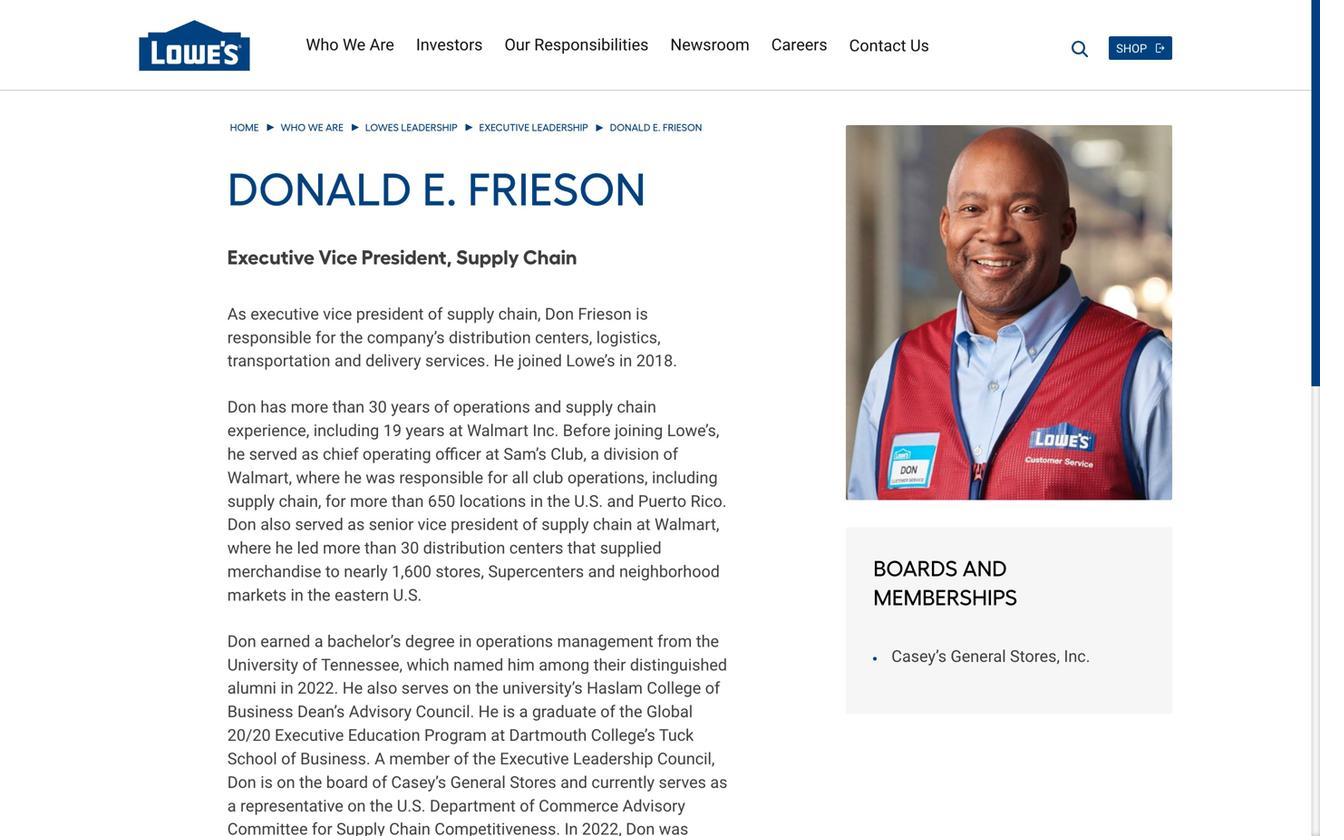 Task type: describe. For each thing, give the bounding box(es) containing it.
0 vertical spatial including
[[314, 421, 379, 441]]

logistics,
[[597, 328, 661, 347]]

0 vertical spatial more
[[291, 398, 329, 417]]

president inside 'as executive vice president of supply chain, don frieson is responsible for the company's distribution centers, logistics, transportation and delivery services. he joined lowe's in 2018.'
[[356, 305, 424, 324]]

0 vertical spatial serves
[[402, 679, 449, 698]]

of down lowe's,
[[664, 445, 679, 464]]

at up officer
[[449, 421, 463, 441]]

vice inside the don has more than 30 years of operations and supply chain experience, including 19 years at walmart inc. before joining lowe's, he served as chief operating officer at sam's club, a division of walmart, where he was responsible for all club operations, including supply chain, for more than 650 locations in the u.s. and puerto rico. don also served as senior vice president of supply chain at walmart, where he led more than 30 distribution centers that supplied merchandise to nearly 1,600 stores, supercenters and neighborhood markets in the eastern u.s.
[[418, 516, 447, 535]]

at down walmart at the bottom of the page
[[486, 445, 500, 464]]

the up representative
[[299, 773, 322, 792]]

senior
[[369, 516, 414, 535]]

we for who we are "link" to the top
[[343, 35, 366, 54]]

1 vertical spatial he
[[344, 468, 362, 488]]

stores
[[510, 773, 557, 792]]

1 vertical spatial who we are link
[[281, 120, 344, 135]]

executive right leadership
[[480, 122, 530, 134]]

1 horizontal spatial walmart,
[[655, 516, 720, 535]]

graduate
[[532, 703, 597, 722]]

that
[[568, 539, 596, 558]]

the down 'club'
[[547, 492, 570, 511]]

and inside don earned a bachelor's degree in operations management from the university of tennessee, which named him among their distinguished alumni in 2022. he also serves on the university's haslam college of business dean's advisory council. he is a graduate of the global 20/20 executive education program at dartmouth college's tuck school of business. a member of the executive leadership council, don is on the board of casey's general stores and currently serves as a representative on the u.s. department of commerce advisory committee for supply chain competitiveness. in 2022,
[[561, 773, 588, 792]]

he inside 'as executive vice president of supply chain, don frieson is responsible for the company's distribution centers, logistics, transportation and delivery services. he joined lowe's in 2018.'
[[494, 352, 514, 371]]

college
[[647, 679, 702, 698]]

executive up stores
[[500, 750, 569, 769]]

and down that
[[588, 563, 616, 582]]

1 vertical spatial serves
[[659, 773, 707, 792]]

the inside 'as executive vice president of supply chain, don frieson is responsible for the company's distribution centers, logistics, transportation and delivery services. he joined lowe's in 2018.'
[[340, 328, 363, 347]]

of down stores
[[520, 797, 535, 816]]

don has more than 30 years of operations and supply chain experience, including 19 years at walmart inc. before joining lowe's, he served as chief operating officer at sam's club, a division of walmart, where he was responsible for all club operations, including supply chain, for more than 650 locations in the u.s. and puerto rico. don also served as senior vice president of supply chain at walmart, where he led more than 30 distribution centers that supplied merchandise to nearly 1,600 stores, supercenters and neighborhood markets in the eastern u.s.
[[227, 398, 727, 605]]

operations inside don earned a bachelor's degree in operations management from the university of tennessee, which named him among their distinguished alumni in 2022. he also serves on the university's haslam college of business dean's advisory council. he is a graduate of the global 20/20 executive education program at dartmouth college's tuck school of business. a member of the executive leadership council, don is on the board of casey's general stores and currently serves as a representative on the u.s. department of commerce advisory committee for supply chain competitiveness. in 2022,
[[476, 632, 553, 651]]

lowes leadership
[[365, 122, 458, 134]]

led
[[297, 539, 319, 558]]

0 vertical spatial u.s.
[[575, 492, 603, 511]]

president,
[[362, 245, 452, 269]]

global
[[647, 703, 693, 722]]

are for the bottom who we are "link"
[[326, 122, 344, 134]]

experience,
[[227, 421, 310, 441]]

commerce
[[539, 797, 619, 816]]

executive
[[251, 305, 319, 324]]

in down 'club'
[[530, 492, 543, 511]]

supply up that
[[542, 516, 589, 535]]

markets
[[227, 586, 287, 605]]

1 horizontal spatial inc.
[[1065, 647, 1091, 666]]

supplied
[[600, 539, 662, 558]]

program
[[425, 726, 487, 745]]

of right school at left bottom
[[281, 750, 296, 769]]

0 vertical spatial 30
[[369, 398, 387, 417]]

chain, inside the don has more than 30 years of operations and supply chain experience, including 19 years at walmart inc. before joining lowe's, he served as chief operating officer at sam's club, a division of walmart, where he was responsible for all club operations, including supply chain, for more than 650 locations in the u.s. and puerto rico. don also served as senior vice president of supply chain at walmart, where he led more than 30 distribution centers that supplied merchandise to nearly 1,600 stores, supercenters and neighborhood markets in the eastern u.s.
[[279, 492, 322, 511]]

0 vertical spatial walmart,
[[227, 468, 292, 488]]

school
[[227, 750, 277, 769]]

0 vertical spatial chain
[[617, 398, 657, 417]]

of inside 'as executive vice president of supply chain, don frieson is responsible for the company's distribution centers, logistics, transportation and delivery services. he joined lowe's in 2018.'
[[428, 305, 443, 324]]

board
[[326, 773, 368, 792]]

don left "has"
[[227, 398, 257, 417]]

transportation
[[227, 352, 331, 371]]

all
[[512, 468, 529, 488]]

has
[[261, 398, 287, 417]]

stores,
[[436, 563, 484, 582]]

member
[[389, 750, 450, 769]]

boards
[[874, 556, 958, 582]]

don down school at left bottom
[[227, 773, 257, 792]]

newsroom
[[671, 35, 750, 54]]

don inside 'as executive vice president of supply chain, don frieson is responsible for the company's distribution centers, logistics, transportation and delivery services. he joined lowe's in 2018.'
[[545, 305, 574, 324]]

operations inside the don has more than 30 years of operations and supply chain experience, including 19 years at walmart inc. before joining lowe's, he served as chief operating officer at sam's club, a division of walmart, where he was responsible for all club operations, including supply chain, for more than 650 locations in the u.s. and puerto rico. don also served as senior vice president of supply chain at walmart, where he led more than 30 distribution centers that supplied merchandise to nearly 1,600 stores, supercenters and neighborhood markets in the eastern u.s.
[[453, 398, 531, 417]]

1 horizontal spatial 30
[[401, 539, 419, 558]]

and inside 'as executive vice president of supply chain, don frieson is responsible for the company's distribution centers, logistics, transportation and delivery services. he joined lowe's in 2018.'
[[335, 352, 362, 371]]

20/20
[[227, 726, 271, 745]]

1 horizontal spatial general
[[951, 647, 1007, 666]]

college's
[[591, 726, 656, 745]]

0 horizontal spatial where
[[227, 539, 271, 558]]

us
[[911, 36, 930, 55]]

president inside the don has more than 30 years of operations and supply chain experience, including 19 years at walmart inc. before joining lowe's, he served as chief operating officer at sam's club, a division of walmart, where he was responsible for all club operations, including supply chain, for more than 650 locations in the u.s. and puerto rico. don also served as senior vice president of supply chain at walmart, where he led more than 30 distribution centers that supplied merchandise to nearly 1,600 stores, supercenters and neighborhood markets in the eastern u.s.
[[451, 516, 519, 535]]

walmart
[[467, 421, 529, 441]]

newsroom link
[[671, 34, 750, 57]]

chief
[[323, 445, 359, 464]]

responsibilities
[[535, 35, 649, 54]]

supply up before
[[566, 398, 613, 417]]

supply inside don earned a bachelor's degree in operations management from the university of tennessee, which named him among their distinguished alumni in 2022. he also serves on the university's haslam college of business dean's advisory council. he is a graduate of the global 20/20 executive education program at dartmouth college's tuck school of business. a member of the executive leadership council, don is on the board of casey's general stores and currently serves as a representative on the u.s. department of commerce advisory committee for supply chain competitiveness. in 2022,
[[337, 820, 385, 836]]

the up college's
[[620, 703, 643, 722]]

education
[[348, 726, 421, 745]]

0 vertical spatial leadership
[[532, 122, 589, 134]]

of down the program
[[454, 750, 469, 769]]

2 vertical spatial than
[[365, 539, 397, 558]]

contact us link
[[850, 34, 930, 58]]

0 horizontal spatial on
[[277, 773, 295, 792]]

supercenters
[[488, 563, 584, 582]]

u.s. inside don earned a bachelor's degree in operations management from the university of tennessee, which named him among their distinguished alumni in 2022. he also serves on the university's haslam college of business dean's advisory council. he is a graduate of the global 20/20 executive education program at dartmouth college's tuck school of business. a member of the executive leadership council, don is on the board of casey's general stores and currently serves as a representative on the u.s. department of commerce advisory committee for supply chain competitiveness. in 2022,
[[397, 797, 426, 816]]

of up centers
[[523, 516, 538, 535]]

1 vertical spatial frieson
[[468, 162, 647, 217]]

0 horizontal spatial as
[[302, 445, 319, 464]]

0 vertical spatial donald
[[610, 122, 651, 134]]

responsible inside the don has more than 30 years of operations and supply chain experience, including 19 years at walmart inc. before joining lowe's, he served as chief operating officer at sam's club, a division of walmart, where he was responsible for all club operations, including supply chain, for more than 650 locations in the u.s. and puerto rico. don also served as senior vice president of supply chain at walmart, where he led more than 30 distribution centers that supplied merchandise to nearly 1,600 stores, supercenters and neighborhood markets in the eastern u.s.
[[400, 468, 484, 488]]

1 horizontal spatial he
[[275, 539, 293, 558]]

contact us
[[850, 36, 930, 55]]

distinguished
[[630, 656, 728, 675]]

0 vertical spatial frieson
[[663, 122, 703, 134]]

are for who we are "link" to the top
[[370, 35, 395, 54]]

2 horizontal spatial on
[[453, 679, 472, 698]]

memberships
[[874, 585, 1018, 611]]

haslam
[[587, 679, 643, 698]]

2 vertical spatial he
[[479, 703, 499, 722]]

in up named
[[459, 632, 472, 651]]

a up committee
[[227, 797, 236, 816]]

2 vertical spatial is
[[261, 773, 273, 792]]

business
[[227, 703, 294, 722]]

also inside the don has more than 30 years of operations and supply chain experience, including 19 years at walmart inc. before joining lowe's, he served as chief operating officer at sam's club, a division of walmart, where he was responsible for all club operations, including supply chain, for more than 650 locations in the u.s. and puerto rico. don also served as senior vice president of supply chain at walmart, where he led more than 30 distribution centers that supplied merchandise to nearly 1,600 stores, supercenters and neighborhood markets in the eastern u.s.
[[261, 516, 291, 535]]

1 horizontal spatial including
[[652, 468, 718, 488]]

1 horizontal spatial casey's
[[892, 647, 947, 666]]

in
[[565, 820, 578, 836]]

1 vertical spatial served
[[295, 516, 344, 535]]

distribution inside the don has more than 30 years of operations and supply chain experience, including 19 years at walmart inc. before joining lowe's, he served as chief operating officer at sam's club, a division of walmart, where he was responsible for all club operations, including supply chain, for more than 650 locations in the u.s. and puerto rico. don also served as senior vice president of supply chain at walmart, where he led more than 30 distribution centers that supplied merchandise to nearly 1,600 stores, supercenters and neighborhood markets in the eastern u.s.
[[423, 539, 506, 558]]

council.
[[416, 703, 475, 722]]

contact
[[850, 36, 907, 55]]

chain inside don earned a bachelor's degree in operations management from the university of tennessee, which named him among their distinguished alumni in 2022. he also serves on the university's haslam college of business dean's advisory council. he is a graduate of the global 20/20 executive education program at dartmouth college's tuck school of business. a member of the executive leadership council, don is on the board of casey's general stores and currently serves as a representative on the u.s. department of commerce advisory committee for supply chain competitiveness. in 2022,
[[389, 820, 431, 836]]

0 vertical spatial than
[[333, 398, 365, 417]]

eastern
[[335, 586, 389, 605]]

leadership
[[401, 122, 458, 134]]

1 vertical spatial donald
[[227, 162, 412, 217]]

the down to
[[308, 586, 331, 605]]

club
[[533, 468, 564, 488]]

and down joined
[[535, 398, 562, 417]]

at up supplied
[[637, 516, 651, 535]]

before
[[563, 421, 611, 441]]

centers,
[[535, 328, 593, 347]]

of up 2022.
[[303, 656, 318, 675]]

committee
[[227, 820, 308, 836]]

named
[[454, 656, 504, 675]]

neighborhood
[[620, 563, 720, 582]]

supply down experience,
[[227, 492, 275, 511]]

was
[[366, 468, 396, 488]]

a down university's
[[519, 703, 528, 722]]

19
[[384, 421, 402, 441]]

1 vertical spatial u.s.
[[393, 586, 422, 605]]

0 vertical spatial where
[[296, 468, 340, 488]]

rico.
[[691, 492, 727, 511]]

frieson inside 'as executive vice president of supply chain, don frieson is responsible for the company's distribution centers, logistics, transportation and delivery services. he joined lowe's in 2018.'
[[578, 305, 632, 324]]

for inside 'as executive vice president of supply chain, don frieson is responsible for the company's distribution centers, logistics, transportation and delivery services. he joined lowe's in 2018.'
[[316, 328, 336, 347]]

don earned a bachelor's degree in operations management from the university of tennessee, which named him among their distinguished alumni in 2022. he also serves on the university's haslam college of business dean's advisory council. he is a graduate of the global 20/20 executive education program at dartmouth college's tuck school of business. a member of the executive leadership council, don is on the board of casey's general stores and currently serves as a representative on the u.s. department of commerce advisory committee for supply chain competitiveness. in 2022,
[[227, 632, 728, 836]]

0 vertical spatial advisory
[[349, 703, 412, 722]]

1 vertical spatial years
[[406, 421, 445, 441]]

who for the bottom who we are "link"
[[281, 122, 306, 134]]

business.
[[300, 750, 371, 769]]

officer
[[436, 445, 482, 464]]

shop link
[[1117, 42, 1166, 55]]

for inside don earned a bachelor's degree in operations management from the university of tennessee, which named him among their distinguished alumni in 2022. he also serves on the university's haslam college of business dean's advisory council. he is a graduate of the global 20/20 executive education program at dartmouth college's tuck school of business. a member of the executive leadership council, don is on the board of casey's general stores and currently serves as a representative on the u.s. department of commerce advisory committee for supply chain competitiveness. in 2022,
[[312, 820, 333, 836]]

who we are for who we are "link" to the top
[[306, 35, 395, 54]]

1 vertical spatial donald e. frieson
[[227, 162, 647, 217]]

investors
[[416, 35, 483, 54]]

don up merchandise
[[227, 516, 257, 535]]

a right earned
[[315, 632, 323, 651]]

inc. inside the don has more than 30 years of operations and supply chain experience, including 19 years at walmart inc. before joining lowe's, he served as chief operating officer at sam's club, a division of walmart, where he was responsible for all club operations, including supply chain, for more than 650 locations in the u.s. and puerto rico. don also served as senior vice president of supply chain at walmart, where he led more than 30 distribution centers that supplied merchandise to nearly 1,600 stores, supercenters and neighborhood markets in the eastern u.s.
[[533, 421, 559, 441]]

0 horizontal spatial e.
[[423, 162, 458, 217]]

investors link
[[416, 34, 483, 57]]

we for the bottom who we are "link"
[[308, 122, 323, 134]]

650
[[428, 492, 456, 511]]

university's
[[503, 679, 583, 698]]

home link
[[230, 120, 259, 135]]

2 vertical spatial more
[[323, 539, 361, 558]]

careers
[[772, 35, 828, 54]]

management
[[558, 632, 654, 651]]



Task type: locate. For each thing, give the bounding box(es) containing it.
in
[[620, 352, 633, 371], [530, 492, 543, 511], [291, 586, 304, 605], [459, 632, 472, 651], [281, 679, 294, 698]]

where down chief
[[296, 468, 340, 488]]

stores,
[[1011, 647, 1061, 666]]

0 horizontal spatial supply
[[337, 820, 385, 836]]

operations up walmart at the bottom of the page
[[453, 398, 531, 417]]

more up to
[[323, 539, 361, 558]]

30 up 19
[[369, 398, 387, 417]]

our
[[505, 35, 531, 54]]

0 vertical spatial vice
[[323, 305, 352, 324]]

who we are link
[[306, 34, 395, 57], [281, 120, 344, 135]]

tennessee,
[[321, 656, 403, 675]]

than down senior
[[365, 539, 397, 558]]

than
[[333, 398, 365, 417], [392, 492, 424, 511], [365, 539, 397, 558]]

at inside don earned a bachelor's degree in operations management from the university of tennessee, which named him among their distinguished alumni in 2022. he also serves on the university's haslam college of business dean's advisory council. he is a graduate of the global 20/20 executive education program at dartmouth college's tuck school of business. a member of the executive leadership council, don is on the board of casey's general stores and currently serves as a representative on the u.s. department of commerce advisory committee for supply chain competitiveness. in 2022,
[[491, 726, 505, 745]]

2 vertical spatial frieson
[[578, 305, 632, 324]]

30 up 1,600
[[401, 539, 419, 558]]

1 vertical spatial more
[[350, 492, 388, 511]]

to
[[326, 563, 340, 582]]

more
[[291, 398, 329, 417], [350, 492, 388, 511], [323, 539, 361, 558]]

0 vertical spatial years
[[391, 398, 430, 417]]

distribution up services.
[[449, 328, 531, 347]]

as left senior
[[348, 516, 365, 535]]

0 horizontal spatial also
[[261, 516, 291, 535]]

0 vertical spatial responsible
[[227, 328, 312, 347]]

the left the company's
[[340, 328, 363, 347]]

years up 19
[[391, 398, 430, 417]]

2 vertical spatial u.s.
[[397, 797, 426, 816]]

1 horizontal spatial chain,
[[499, 305, 541, 324]]

he
[[494, 352, 514, 371], [343, 679, 363, 698], [479, 703, 499, 722]]

and down "operations,"
[[607, 492, 635, 511]]

supply up services.
[[447, 305, 495, 324]]

and up 'commerce'
[[561, 773, 588, 792]]

of down haslam
[[601, 703, 616, 722]]

lowes leadership link
[[365, 120, 458, 135]]

executive down dean's
[[275, 726, 344, 745]]

0 horizontal spatial donald
[[227, 162, 412, 217]]

at right the program
[[491, 726, 505, 745]]

advisory down currently
[[623, 797, 686, 816]]

1 horizontal spatial responsible
[[400, 468, 484, 488]]

council,
[[658, 750, 715, 769]]

0 horizontal spatial casey's
[[391, 773, 447, 792]]

the down the program
[[473, 750, 496, 769]]

1 vertical spatial than
[[392, 492, 424, 511]]

in left 2022.
[[281, 679, 294, 698]]

0 horizontal spatial are
[[326, 122, 344, 134]]

the
[[340, 328, 363, 347], [547, 492, 570, 511], [308, 586, 331, 605], [696, 632, 719, 651], [476, 679, 499, 698], [620, 703, 643, 722], [473, 750, 496, 769], [299, 773, 322, 792], [370, 797, 393, 816]]

don
[[545, 305, 574, 324], [227, 398, 257, 417], [227, 516, 257, 535], [227, 632, 257, 651], [227, 773, 257, 792]]

1 horizontal spatial chain
[[523, 245, 578, 269]]

1 vertical spatial as
[[348, 516, 365, 535]]

casey's
[[892, 647, 947, 666], [391, 773, 447, 792]]

0 vertical spatial is
[[636, 305, 648, 324]]

1 vertical spatial casey's
[[391, 773, 447, 792]]

dartmouth
[[509, 726, 587, 745]]

executive up executive
[[227, 245, 315, 269]]

division
[[604, 445, 660, 464]]

who for who we are "link" to the top
[[306, 35, 339, 54]]

0 vertical spatial who
[[306, 35, 339, 54]]

1 vertical spatial operations
[[476, 632, 553, 651]]

and inside boards and memberships
[[963, 556, 1008, 582]]

general up department on the bottom left of the page
[[451, 773, 506, 792]]

1 vertical spatial e.
[[423, 162, 458, 217]]

1 horizontal spatial vice
[[418, 516, 447, 535]]

their
[[594, 656, 626, 675]]

supply right "president,"
[[456, 245, 519, 269]]

donald e. frieson image
[[847, 125, 1173, 501]]

of down a
[[372, 773, 387, 792]]

0 vertical spatial inc.
[[533, 421, 559, 441]]

0 vertical spatial donald e. frieson
[[610, 122, 703, 134]]

1 vertical spatial we
[[308, 122, 323, 134]]

from
[[658, 632, 692, 651]]

vice down 650
[[418, 516, 447, 535]]

1 horizontal spatial advisory
[[623, 797, 686, 816]]

puerto
[[639, 492, 687, 511]]

served down experience,
[[249, 445, 298, 464]]

responsible up the "transportation"
[[227, 328, 312, 347]]

2 horizontal spatial as
[[711, 773, 728, 792]]

as left chief
[[302, 445, 319, 464]]

currently
[[592, 773, 655, 792]]

0 horizontal spatial responsible
[[227, 328, 312, 347]]

1 vertical spatial advisory
[[623, 797, 686, 816]]

2 vertical spatial on
[[348, 797, 366, 816]]

in inside 'as executive vice president of supply chain, don frieson is responsible for the company's distribution centers, logistics, transportation and delivery services. he joined lowe's in 2018.'
[[620, 352, 633, 371]]

casey's general stores, inc.
[[892, 647, 1091, 666]]

among
[[539, 656, 590, 675]]

0 vertical spatial who we are
[[306, 35, 395, 54]]

chain, inside 'as executive vice president of supply chain, don frieson is responsible for the company's distribution centers, logistics, transportation and delivery services. he joined lowe's in 2018.'
[[499, 305, 541, 324]]

0 vertical spatial chain
[[523, 245, 578, 269]]

sam's
[[504, 445, 547, 464]]

of up the company's
[[428, 305, 443, 324]]

1 horizontal spatial are
[[370, 35, 395, 54]]

1 vertical spatial including
[[652, 468, 718, 488]]

the down a
[[370, 797, 393, 816]]

1 vertical spatial vice
[[418, 516, 447, 535]]

1 vertical spatial supply
[[337, 820, 385, 836]]

who we are right home link
[[281, 122, 344, 134]]

1 vertical spatial walmart,
[[655, 516, 720, 535]]

2 horizontal spatial is
[[636, 305, 648, 324]]

general left stores, at the bottom right of page
[[951, 647, 1007, 666]]

representative
[[240, 797, 344, 816]]

0 vertical spatial supply
[[456, 245, 519, 269]]

1,600
[[392, 563, 432, 582]]

1 vertical spatial he
[[343, 679, 363, 698]]

bachelor's
[[327, 632, 401, 651]]

our responsibilities link
[[505, 34, 649, 57]]

u.s. down 1,600
[[393, 586, 422, 605]]

also down tennessee,
[[367, 679, 398, 698]]

0 horizontal spatial inc.
[[533, 421, 559, 441]]

1 vertical spatial general
[[451, 773, 506, 792]]

1 horizontal spatial president
[[451, 516, 519, 535]]

frieson down executive leadership
[[468, 162, 647, 217]]

years
[[391, 398, 430, 417], [406, 421, 445, 441]]

1 horizontal spatial on
[[348, 797, 366, 816]]

of right college
[[706, 679, 721, 698]]

we left lowes
[[308, 122, 323, 134]]

1 horizontal spatial serves
[[659, 773, 707, 792]]

0 vertical spatial operations
[[453, 398, 531, 417]]

president down locations
[[451, 516, 519, 535]]

1 vertical spatial leadership
[[573, 750, 654, 769]]

1 vertical spatial who we are
[[281, 122, 344, 134]]

boards and memberships
[[874, 556, 1018, 611]]

chain
[[617, 398, 657, 417], [593, 516, 633, 535]]

general inside don earned a bachelor's degree in operations management from the university of tennessee, which named him among their distinguished alumni in 2022. he also serves on the university's haslam college of business dean's advisory council. he is a graduate of the global 20/20 executive education program at dartmouth college's tuck school of business. a member of the executive leadership council, don is on the board of casey's general stores and currently serves as a representative on the u.s. department of commerce advisory committee for supply chain competitiveness. in 2022,
[[451, 773, 506, 792]]

walmart,
[[227, 468, 292, 488], [655, 516, 720, 535]]

1 horizontal spatial we
[[343, 35, 366, 54]]

1 horizontal spatial where
[[296, 468, 340, 488]]

2018.
[[637, 352, 678, 371]]

president up the company's
[[356, 305, 424, 324]]

as
[[227, 305, 247, 324]]

also inside don earned a bachelor's degree in operations management from the university of tennessee, which named him among their distinguished alumni in 2022. he also serves on the university's haslam college of business dean's advisory council. he is a graduate of the global 20/20 executive education program at dartmouth college's tuck school of business. a member of the executive leadership council, don is on the board of casey's general stores and currently serves as a representative on the u.s. department of commerce advisory committee for supply chain competitiveness. in 2022,
[[367, 679, 398, 698]]

chain, up centers,
[[499, 305, 541, 324]]

the down named
[[476, 679, 499, 698]]

for left all at the left
[[488, 468, 508, 488]]

don up university
[[227, 632, 257, 651]]

1 horizontal spatial donald
[[610, 122, 651, 134]]

inc. up sam's
[[533, 421, 559, 441]]

a inside the don has more than 30 years of operations and supply chain experience, including 19 years at walmart inc. before joining lowe's, he served as chief operating officer at sam's club, a division of walmart, where he was responsible for all club operations, including supply chain, for more than 650 locations in the u.s. and puerto rico. don also served as senior vice president of supply chain at walmart, where he led more than 30 distribution centers that supplied merchandise to nearly 1,600 stores, supercenters and neighborhood markets in the eastern u.s.
[[591, 445, 600, 464]]

earned
[[261, 632, 310, 651]]

walmart, down experience,
[[227, 468, 292, 488]]

0 vertical spatial are
[[370, 35, 395, 54]]

u.s.
[[575, 492, 603, 511], [393, 586, 422, 605], [397, 797, 426, 816]]

0 vertical spatial he
[[494, 352, 514, 371]]

0 horizontal spatial 30
[[369, 398, 387, 417]]

is
[[636, 305, 648, 324], [503, 703, 515, 722], [261, 773, 273, 792]]

0 vertical spatial he
[[227, 445, 245, 464]]

where
[[296, 468, 340, 488], [227, 539, 271, 558]]

are
[[370, 35, 395, 54], [326, 122, 344, 134]]

vice
[[319, 245, 358, 269]]

0 horizontal spatial walmart,
[[227, 468, 292, 488]]

he down tennessee,
[[343, 679, 363, 698]]

on down named
[[453, 679, 472, 698]]

lowe's logo image
[[139, 20, 250, 71]]

he
[[227, 445, 245, 464], [344, 468, 362, 488], [275, 539, 293, 558]]

0 horizontal spatial chain
[[389, 820, 431, 836]]

and left delivery on the left top of page
[[335, 352, 362, 371]]

including up chief
[[314, 421, 379, 441]]

1 horizontal spatial supply
[[456, 245, 519, 269]]

0 horizontal spatial general
[[451, 773, 506, 792]]

alumni
[[227, 679, 277, 698]]

as executive vice president of supply chain, don frieson is responsible for the company's distribution centers, logistics, transportation and delivery services. he joined lowe's in 2018.
[[227, 305, 678, 371]]

1 horizontal spatial e.
[[653, 122, 661, 134]]

is inside 'as executive vice president of supply chain, don frieson is responsible for the company's distribution centers, logistics, transportation and delivery services. he joined lowe's in 2018.'
[[636, 305, 648, 324]]

casey's inside don earned a bachelor's degree in operations management from the university of tennessee, which named him among their distinguished alumni in 2022. he also serves on the university's haslam college of business dean's advisory council. he is a graduate of the global 20/20 executive education program at dartmouth college's tuck school of business. a member of the executive leadership council, don is on the board of casey's general stores and currently serves as a representative on the u.s. department of commerce advisory committee for supply chain competitiveness. in 2022,
[[391, 773, 447, 792]]

competitiveness.
[[435, 820, 561, 836]]

1 vertical spatial distribution
[[423, 539, 506, 558]]

where up merchandise
[[227, 539, 271, 558]]

also up merchandise
[[261, 516, 291, 535]]

responsible
[[227, 328, 312, 347], [400, 468, 484, 488]]

served up led
[[295, 516, 344, 535]]

for down chief
[[326, 492, 346, 511]]

0 vertical spatial general
[[951, 647, 1007, 666]]

chain up joining
[[617, 398, 657, 417]]

0 horizontal spatial serves
[[402, 679, 449, 698]]

who
[[306, 35, 339, 54], [281, 122, 306, 134]]

which
[[407, 656, 450, 675]]

who we are for the bottom who we are "link"
[[281, 122, 344, 134]]

club,
[[551, 445, 587, 464]]

casey's down member
[[391, 773, 447, 792]]

in down logistics,
[[620, 352, 633, 371]]

1 vertical spatial where
[[227, 539, 271, 558]]

he left led
[[275, 539, 293, 558]]

supply down board
[[337, 820, 385, 836]]

0 horizontal spatial advisory
[[349, 703, 412, 722]]

0 vertical spatial served
[[249, 445, 298, 464]]

tuck
[[659, 726, 694, 745]]

a down before
[[591, 445, 600, 464]]

supply inside 'as executive vice president of supply chain, don frieson is responsible for the company's distribution centers, logistics, transportation and delivery services. he joined lowe's in 2018.'
[[447, 305, 495, 324]]

1 horizontal spatial as
[[348, 516, 365, 535]]

in down merchandise
[[291, 586, 304, 605]]

we up lowes
[[343, 35, 366, 54]]

chain,
[[499, 305, 541, 324], [279, 492, 322, 511]]

2022.
[[298, 679, 339, 698]]

degree
[[405, 632, 455, 651]]

operations
[[453, 398, 531, 417], [476, 632, 553, 651]]

chain down department on the bottom left of the page
[[389, 820, 431, 836]]

the right from
[[696, 632, 719, 651]]

shop
[[1117, 42, 1148, 55]]

30
[[369, 398, 387, 417], [401, 539, 419, 558]]

vice inside 'as executive vice president of supply chain, don frieson is responsible for the company's distribution centers, logistics, transportation and delivery services. he joined lowe's in 2018.'
[[323, 305, 352, 324]]

1 vertical spatial president
[[451, 516, 519, 535]]

1 vertical spatial responsible
[[400, 468, 484, 488]]

nearly
[[344, 563, 388, 582]]

0 horizontal spatial president
[[356, 305, 424, 324]]

also
[[261, 516, 291, 535], [367, 679, 398, 698]]

0 horizontal spatial he
[[227, 445, 245, 464]]

served
[[249, 445, 298, 464], [295, 516, 344, 535]]

casey's down "memberships"
[[892, 647, 947, 666]]

university
[[227, 656, 298, 675]]

1 vertical spatial chain
[[593, 516, 633, 535]]

locations
[[460, 492, 526, 511]]

supply
[[447, 305, 495, 324], [566, 398, 613, 417], [227, 492, 275, 511], [542, 516, 589, 535]]

0 vertical spatial president
[[356, 305, 424, 324]]

on down board
[[348, 797, 366, 816]]

leadership inside don earned a bachelor's degree in operations management from the university of tennessee, which named him among their distinguished alumni in 2022. he also serves on the university's haslam college of business dean's advisory council. he is a graduate of the global 20/20 executive education program at dartmouth college's tuck school of business. a member of the executive leadership council, don is on the board of casey's general stores and currently serves as a representative on the u.s. department of commerce advisory committee for supply chain competitiveness. in 2022,
[[573, 750, 654, 769]]

0 horizontal spatial chain,
[[279, 492, 322, 511]]

distribution up stores,
[[423, 539, 506, 558]]

who we are up lowes
[[306, 35, 395, 54]]

1 horizontal spatial is
[[503, 703, 515, 722]]

we
[[343, 35, 366, 54], [308, 122, 323, 134]]

and up "memberships"
[[963, 556, 1008, 582]]

0 horizontal spatial is
[[261, 773, 273, 792]]

on
[[453, 679, 472, 698], [277, 773, 295, 792], [348, 797, 366, 816]]

general
[[951, 647, 1007, 666], [451, 773, 506, 792]]

2 horizontal spatial he
[[344, 468, 362, 488]]

joined
[[518, 352, 562, 371]]

centers
[[510, 539, 564, 558]]

0 horizontal spatial including
[[314, 421, 379, 441]]

responsible up 650
[[400, 468, 484, 488]]

of down services.
[[434, 398, 449, 417]]

walmart, down rico.
[[655, 516, 720, 535]]

a
[[375, 750, 385, 769]]

vice
[[323, 305, 352, 324], [418, 516, 447, 535]]

delivery
[[366, 352, 421, 371]]

home
[[230, 122, 259, 134]]

including
[[314, 421, 379, 441], [652, 468, 718, 488]]

distribution inside 'as executive vice president of supply chain, don frieson is responsible for the company's distribution centers, logistics, transportation and delivery services. he joined lowe's in 2018.'
[[449, 328, 531, 347]]

he down chief
[[344, 468, 362, 488]]

executive leadership link
[[480, 120, 589, 135]]

0 vertical spatial who we are link
[[306, 34, 395, 57]]

responsible inside 'as executive vice president of supply chain, don frieson is responsible for the company's distribution centers, logistics, transportation and delivery services. he joined lowe's in 2018.'
[[227, 328, 312, 347]]

0 vertical spatial chain,
[[499, 305, 541, 324]]

1 vertical spatial on
[[277, 773, 295, 792]]

donald e. frieson
[[610, 122, 703, 134], [227, 162, 647, 217]]

more right "has"
[[291, 398, 329, 417]]

for down executive
[[316, 328, 336, 347]]

as down council,
[[711, 773, 728, 792]]

2 vertical spatial as
[[711, 773, 728, 792]]

leadership down our responsibilities link
[[532, 122, 589, 134]]

he left joined
[[494, 352, 514, 371]]

are left lowes
[[326, 122, 344, 134]]

on up representative
[[277, 773, 295, 792]]

are left 'investors'
[[370, 35, 395, 54]]

leadership up currently
[[573, 750, 654, 769]]

1 vertical spatial 30
[[401, 539, 419, 558]]

as inside don earned a bachelor's degree in operations management from the university of tennessee, which named him among their distinguished alumni in 2022. he also serves on the university's haslam college of business dean's advisory council. he is a graduate of the global 20/20 executive education program at dartmouth college's tuck school of business. a member of the executive leadership council, don is on the board of casey's general stores and currently serves as a representative on the u.s. department of commerce advisory committee for supply chain competitiveness. in 2022,
[[711, 773, 728, 792]]

him
[[508, 656, 535, 675]]

serves down which
[[402, 679, 449, 698]]

1 vertical spatial inc.
[[1065, 647, 1091, 666]]

0 vertical spatial also
[[261, 516, 291, 535]]



Task type: vqa. For each thing, say whether or not it's contained in the screenshot.
Assortment.
no



